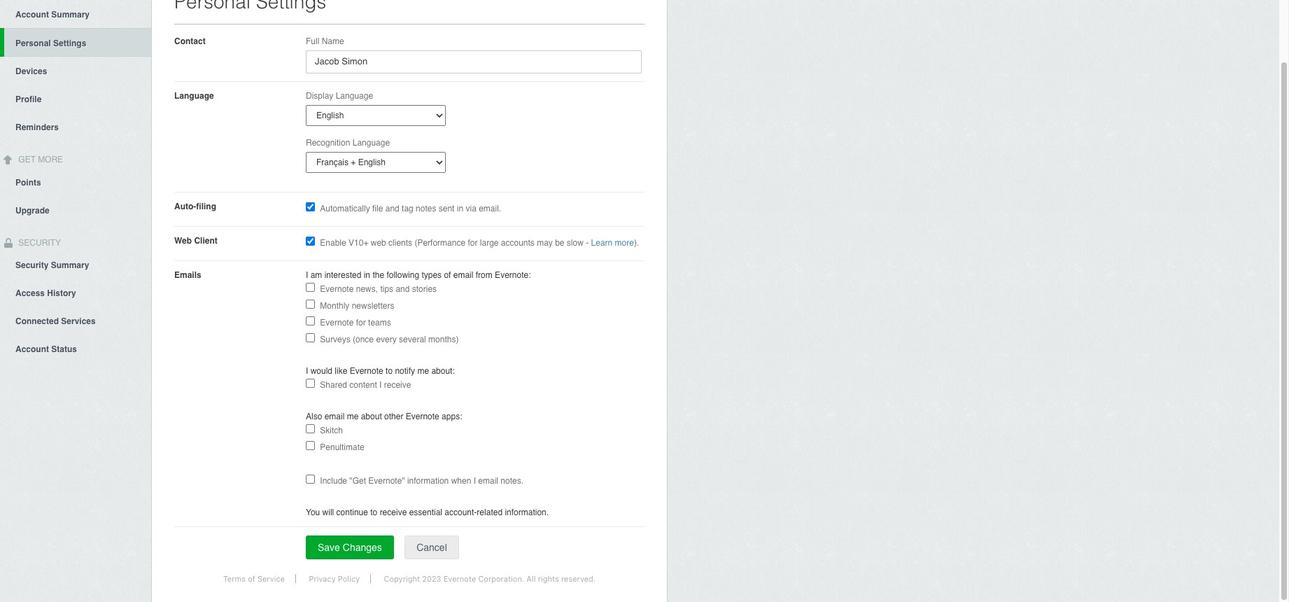 Task type: locate. For each thing, give the bounding box(es) containing it.
1 vertical spatial account
[[15, 345, 49, 355]]

for left large
[[468, 238, 478, 248]]

surveys
[[320, 335, 351, 345]]

1 vertical spatial me
[[347, 412, 359, 422]]

web client
[[174, 236, 218, 246]]

i would like evernote to notify me about:
[[306, 366, 455, 376]]

devices
[[15, 66, 47, 76]]

evernote up shared content i receive
[[350, 366, 384, 376]]

and right file
[[386, 204, 400, 214]]

of
[[444, 270, 451, 280], [248, 574, 255, 583]]

evernote
[[320, 284, 354, 294], [320, 318, 354, 328], [350, 366, 384, 376], [406, 412, 440, 422], [444, 574, 476, 583]]

-
[[586, 238, 589, 248]]

corporation.
[[479, 574, 525, 583]]

0 vertical spatial in
[[457, 204, 464, 214]]

automatically file and tag notes sent in via email.
[[320, 204, 502, 214]]

0 vertical spatial and
[[386, 204, 400, 214]]

2023
[[422, 574, 442, 583]]

i up shared content i receive option
[[306, 366, 308, 376]]

shared
[[320, 380, 347, 390]]

account up personal
[[15, 10, 49, 19]]

1 vertical spatial of
[[248, 574, 255, 583]]

0 horizontal spatial of
[[248, 574, 255, 583]]

0 vertical spatial for
[[468, 238, 478, 248]]

full
[[306, 36, 320, 46]]

0 horizontal spatial email
[[325, 412, 345, 422]]

be
[[555, 238, 565, 248]]

more
[[38, 155, 63, 164]]

1 horizontal spatial for
[[468, 238, 478, 248]]

security for security
[[16, 238, 61, 248]]

enable v10+ web clients (performance for large accounts may be slow - learn more ).
[[320, 238, 640, 248]]

0 vertical spatial of
[[444, 270, 451, 280]]

privacy
[[309, 574, 336, 583]]

tips
[[381, 284, 394, 294]]

2 vertical spatial email
[[479, 476, 499, 486]]

reserved.
[[562, 574, 596, 583]]

1 vertical spatial for
[[356, 318, 366, 328]]

0 vertical spatial me
[[418, 366, 429, 376]]

account status link
[[0, 335, 151, 363]]

reminders link
[[0, 113, 151, 141]]

file
[[373, 204, 383, 214]]

receive down the evernote"
[[380, 508, 407, 518]]

1 vertical spatial to
[[371, 508, 378, 518]]

in left the
[[364, 270, 370, 280]]

display
[[306, 91, 334, 101]]

terms of service link
[[213, 574, 296, 583]]

penultimate
[[320, 443, 365, 452]]

me left about
[[347, 412, 359, 422]]

email up skitch
[[325, 412, 345, 422]]

to right the 'continue'
[[371, 508, 378, 518]]

several
[[399, 335, 426, 345]]

in left the via
[[457, 204, 464, 214]]

surveys (once every several months)
[[320, 335, 459, 345]]

0 vertical spatial summary
[[51, 10, 90, 19]]

email
[[454, 270, 474, 280], [325, 412, 345, 422], [479, 476, 499, 486]]

me
[[418, 366, 429, 376], [347, 412, 359, 422]]

1 account from the top
[[15, 10, 49, 19]]

clients
[[389, 238, 413, 248]]

notify
[[395, 366, 415, 376]]

Full Name text field
[[306, 50, 642, 74]]

0 horizontal spatial for
[[356, 318, 366, 328]]

None button
[[405, 536, 459, 560]]

to
[[386, 366, 393, 376], [371, 508, 378, 518]]

account status
[[15, 345, 77, 355]]

would
[[311, 366, 333, 376]]

language right recognition
[[353, 138, 390, 148]]

i
[[306, 270, 308, 280], [306, 366, 308, 376], [380, 380, 382, 390], [474, 476, 476, 486]]

0 horizontal spatial in
[[364, 270, 370, 280]]

about:
[[432, 366, 455, 376]]

evernote right the other
[[406, 412, 440, 422]]

status
[[51, 345, 77, 355]]

security up access
[[15, 261, 49, 271]]

information.
[[505, 508, 549, 518]]

of right types
[[444, 270, 451, 280]]

receive down notify
[[384, 380, 411, 390]]

and down following
[[396, 284, 410, 294]]

i am interested in the following types of email from evernote:
[[306, 270, 531, 280]]

0 vertical spatial email
[[454, 270, 474, 280]]

1 horizontal spatial of
[[444, 270, 451, 280]]

monthly newsletters
[[320, 301, 395, 311]]

summary up personal settings link
[[51, 10, 90, 19]]

security for security summary
[[15, 261, 49, 271]]

1 vertical spatial and
[[396, 284, 410, 294]]

account
[[15, 10, 49, 19], [15, 345, 49, 355]]

v10+
[[349, 238, 369, 248]]

filing
[[196, 202, 216, 211]]

for up (once
[[356, 318, 366, 328]]

emails
[[174, 270, 201, 280]]

interested
[[325, 270, 362, 280]]

1 horizontal spatial me
[[418, 366, 429, 376]]

Shared content I receive checkbox
[[306, 379, 315, 388]]

0 horizontal spatial me
[[347, 412, 359, 422]]

from
[[476, 270, 493, 280]]

1 vertical spatial summary
[[51, 261, 89, 271]]

more
[[615, 238, 634, 248]]

of right the terms
[[248, 574, 255, 583]]

upgrade
[[15, 206, 50, 215]]

0 vertical spatial receive
[[384, 380, 411, 390]]

information
[[408, 476, 449, 486]]

contact
[[174, 36, 206, 46]]

i right when
[[474, 476, 476, 486]]

auto-
[[174, 202, 196, 211]]

terms
[[223, 574, 246, 583]]

0 vertical spatial security
[[16, 238, 61, 248]]

email left notes. on the bottom
[[479, 476, 499, 486]]

0 vertical spatial to
[[386, 366, 393, 376]]

terms of service
[[223, 574, 285, 583]]

points
[[15, 178, 41, 187]]

Evernote for teams checkbox
[[306, 317, 315, 326]]

1 vertical spatial email
[[325, 412, 345, 422]]

1 horizontal spatial email
[[454, 270, 474, 280]]

Evernote news, tips and stories checkbox
[[306, 283, 315, 292]]

email left "from"
[[454, 270, 474, 280]]

None checkbox
[[306, 237, 315, 246]]

teams
[[368, 318, 391, 328]]

0 vertical spatial account
[[15, 10, 49, 19]]

apps:
[[442, 412, 463, 422]]

2 horizontal spatial email
[[479, 476, 499, 486]]

get
[[18, 155, 36, 164]]

enable
[[320, 238, 346, 248]]

security summary link
[[0, 251, 151, 279]]

types
[[422, 270, 442, 280]]

for
[[468, 238, 478, 248], [356, 318, 366, 328]]

notes
[[416, 204, 437, 214]]

i down "i would like evernote to notify me about:"
[[380, 380, 382, 390]]

summary up access history link
[[51, 261, 89, 271]]

language down contact
[[174, 91, 214, 101]]

to left notify
[[386, 366, 393, 376]]

notes.
[[501, 476, 524, 486]]

evernote for teams
[[320, 318, 391, 328]]

about
[[361, 412, 382, 422]]

evernote right the 2023
[[444, 574, 476, 583]]

via
[[466, 204, 477, 214]]

language right display
[[336, 91, 373, 101]]

Penultimate checkbox
[[306, 441, 315, 450]]

security summary
[[15, 261, 89, 271]]

connected services
[[15, 317, 96, 327]]

web
[[371, 238, 386, 248]]

None submit
[[306, 536, 394, 560]]

related
[[477, 508, 503, 518]]

2 account from the top
[[15, 345, 49, 355]]

following
[[387, 270, 420, 280]]

web
[[174, 236, 192, 246]]

the
[[373, 270, 385, 280]]

evernote"
[[369, 476, 405, 486]]

me right notify
[[418, 366, 429, 376]]

account down 'connected'
[[15, 345, 49, 355]]

security up security summary
[[16, 238, 61, 248]]

1 vertical spatial security
[[15, 261, 49, 271]]



Task type: vqa. For each thing, say whether or not it's contained in the screenshot.
Devices
yes



Task type: describe. For each thing, give the bounding box(es) containing it.
account summary link
[[0, 0, 151, 28]]

automatically
[[320, 204, 370, 214]]

continue
[[337, 508, 368, 518]]

"get
[[350, 476, 366, 486]]

display language
[[306, 91, 373, 101]]

privacy policy link
[[299, 574, 371, 583]]

summary for security summary
[[51, 261, 89, 271]]

language for display
[[336, 91, 373, 101]]

evernote down 'interested'
[[320, 284, 354, 294]]

other
[[385, 412, 404, 422]]

account-
[[445, 508, 477, 518]]

slow
[[567, 238, 584, 248]]

also email me about other evernote apps:
[[306, 412, 463, 422]]

access history
[[15, 289, 76, 299]]

newsletters
[[352, 301, 395, 311]]

full name
[[306, 36, 344, 46]]

evernote news, tips and stories
[[320, 284, 437, 294]]

1 horizontal spatial in
[[457, 204, 464, 214]]

1 horizontal spatial to
[[386, 366, 393, 376]]

history
[[47, 289, 76, 299]]

learn more link
[[591, 238, 634, 248]]

get more
[[16, 155, 63, 164]]

0 horizontal spatial to
[[371, 508, 378, 518]]

when
[[451, 476, 472, 486]]

personal settings
[[15, 38, 86, 48]]

essential
[[409, 508, 443, 518]]

profile
[[15, 94, 42, 104]]

large
[[480, 238, 499, 248]]

copyright
[[384, 574, 420, 583]]

shared content i receive
[[320, 380, 411, 390]]

personal
[[15, 38, 51, 48]]

news,
[[356, 284, 378, 294]]

Surveys (once every several months) checkbox
[[306, 333, 315, 342]]

recognition
[[306, 138, 350, 148]]

also
[[306, 412, 322, 422]]

(once
[[353, 335, 374, 345]]

Skitch checkbox
[[306, 424, 315, 433]]

).
[[634, 238, 640, 248]]

content
[[350, 380, 377, 390]]

copyright 2023 evernote corporation. all rights reserved.
[[384, 574, 596, 583]]

tag
[[402, 204, 414, 214]]

email.
[[479, 204, 502, 214]]

recognition language
[[306, 138, 390, 148]]

months)
[[429, 335, 459, 345]]

sent
[[439, 204, 455, 214]]

rights
[[538, 574, 559, 583]]

Automatically file and tag notes sent in via email. checkbox
[[306, 202, 315, 211]]

include
[[320, 476, 347, 486]]

auto-filing
[[174, 202, 216, 211]]

account summary
[[15, 10, 90, 19]]

client
[[194, 236, 218, 246]]

policy
[[338, 574, 360, 583]]

access
[[15, 289, 45, 299]]

may
[[537, 238, 553, 248]]

devices link
[[0, 57, 151, 85]]

account for account status
[[15, 345, 49, 355]]

language for recognition
[[353, 138, 390, 148]]

name
[[322, 36, 344, 46]]

Include "Get Evernote" information when I email notes. checkbox
[[306, 475, 315, 484]]

i left am at the left
[[306, 270, 308, 280]]

service
[[258, 574, 285, 583]]

points link
[[0, 168, 151, 196]]

every
[[376, 335, 397, 345]]

1 vertical spatial in
[[364, 270, 370, 280]]

1 vertical spatial receive
[[380, 508, 407, 518]]

stories
[[412, 284, 437, 294]]

Monthly newsletters checkbox
[[306, 300, 315, 309]]

will
[[323, 508, 334, 518]]

privacy policy
[[309, 574, 360, 583]]

include "get evernote" information when i email notes.
[[320, 476, 524, 486]]

profile link
[[0, 85, 151, 113]]

skitch
[[320, 426, 343, 436]]

evernote up "surveys"
[[320, 318, 354, 328]]

summary for account summary
[[51, 10, 90, 19]]

am
[[311, 270, 322, 280]]

you
[[306, 508, 320, 518]]

personal settings link
[[4, 28, 151, 57]]

access history link
[[0, 279, 151, 307]]

evernote:
[[495, 270, 531, 280]]

connected services link
[[0, 307, 151, 335]]

accounts
[[501, 238, 535, 248]]

like
[[335, 366, 348, 376]]

connected
[[15, 317, 59, 327]]

account for account summary
[[15, 10, 49, 19]]



